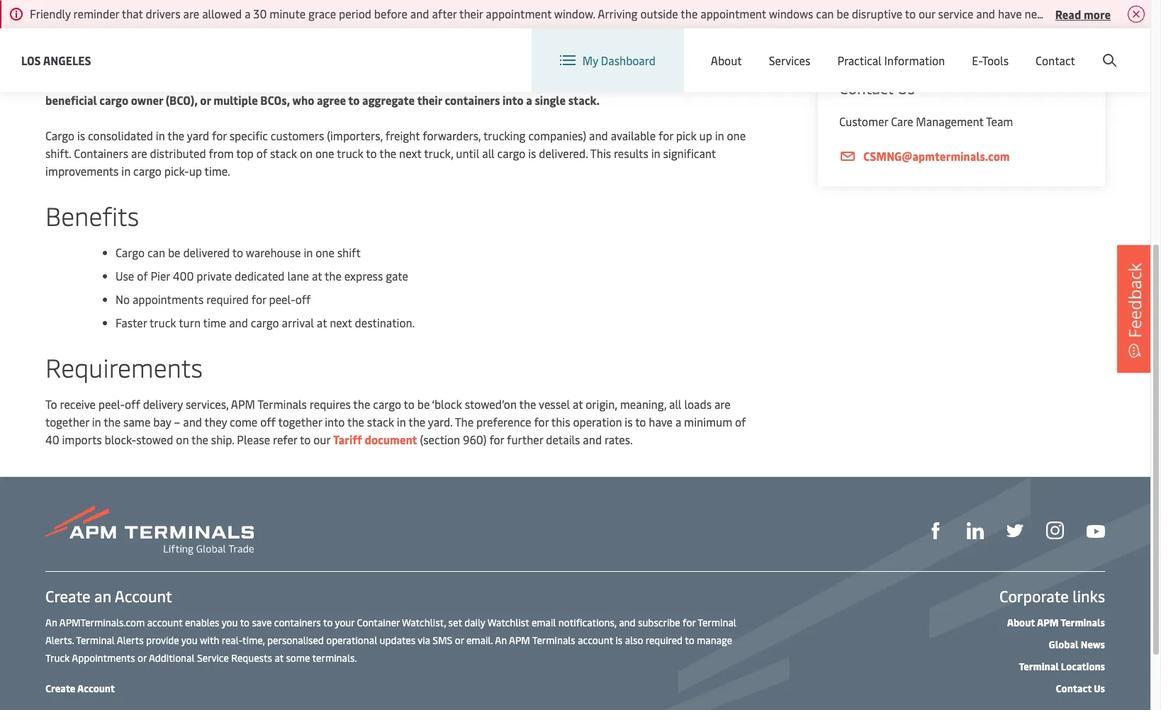 Task type: locate. For each thing, give the bounding box(es) containing it.
1 horizontal spatial about
[[1008, 616, 1036, 630]]

1 horizontal spatial containers
[[445, 92, 500, 108]]

1 horizontal spatial have
[[999, 6, 1022, 21]]

2 vertical spatial are
[[715, 396, 731, 412]]

provide
[[146, 634, 179, 648]]

private
[[197, 268, 232, 284]]

0 horizontal spatial terminal
[[76, 634, 115, 648]]

together up refer
[[278, 414, 322, 430]]

shape link
[[928, 521, 945, 540]]

news
[[1081, 638, 1106, 652]]

1 horizontal spatial appointment
[[701, 6, 767, 21]]

1 vertical spatial their
[[417, 92, 442, 108]]

0 horizontal spatial peel-
[[98, 396, 125, 412]]

period
[[339, 6, 372, 21]]

2 vertical spatial or
[[138, 652, 147, 665]]

stack inside the cargo is consolidated in the yard for specific customers (importers, freight forwarders, trucking companies) and available for pick up in one shift. containers are distributed from top of stack on one truck to the next truck, until all cargo is delivered. this results in significant improvements in cargo pick-up time.
[[270, 145, 297, 161]]

apm inside "an apmterminals.com account enables you to save containers to your container watchlist, set daily watchlist email notifications, and subscribe for terminal alerts. terminal alerts provide you with real-time, personalised operational updates via sms or email. an apm terminals account is also required to manage truck appointments or additional service requests at some terminals."
[[509, 634, 530, 648]]

the up block-
[[104, 414, 121, 430]]

0 horizontal spatial appointment
[[486, 6, 552, 21]]

and up also
[[619, 616, 636, 630]]

refer
[[273, 432, 298, 448]]

0 vertical spatial stack
[[270, 145, 297, 161]]

0 vertical spatial containers
[[561, 74, 617, 90]]

at left some
[[275, 652, 284, 665]]

all right the until
[[482, 145, 495, 161]]

some
[[286, 652, 310, 665]]

1 horizontal spatial into
[[503, 92, 524, 108]]

1 horizontal spatial an
[[495, 634, 507, 648]]

one down customers
[[316, 145, 334, 161]]

0 horizontal spatial required
[[207, 292, 249, 307]]

1 horizontal spatial account
[[578, 634, 614, 648]]

cargo left arrival
[[251, 315, 279, 331]]

and inside to receive peel-off delivery services, apm terminals requires the cargo to be 'block stowed'on the vessel at origin, meaning, all loads are together in the same bay – and they come off together into the stack in the yard. the preference for this operation is to have a minimum of 40 imports block-stowed on the ship. please refer to our
[[183, 414, 202, 430]]

on
[[1114, 6, 1127, 21], [300, 145, 313, 161], [176, 432, 189, 448]]

gate
[[386, 268, 408, 284]]

an down watchlist at the bottom of the page
[[495, 634, 507, 648]]

appointment up about popup button
[[701, 6, 767, 21]]

960)
[[463, 432, 487, 448]]

1 vertical spatial us
[[1095, 682, 1106, 696]]

is up the 'containers' at the left top of the page
[[77, 128, 85, 143]]

my
[[583, 52, 599, 68]]

or right sms
[[455, 634, 464, 648]]

1 horizontal spatial next
[[399, 145, 422, 161]]

of inside to receive peel-off delivery services, apm terminals requires the cargo to be 'block stowed'on the vessel at origin, meaning, all loads are together in the same bay – and they come off together into the stack in the yard. the preference for this operation is to have a minimum of 40 imports block-stowed on the ship. please refer to our
[[736, 414, 746, 430]]

block-
[[105, 432, 136, 448]]

2 vertical spatial terminals
[[533, 634, 576, 648]]

trucking
[[484, 128, 526, 143]]

2 vertical spatial be
[[418, 396, 430, 412]]

companies)
[[529, 128, 587, 143]]

to left your
[[323, 616, 333, 630]]

2 vertical spatial on
[[176, 432, 189, 448]]

0 horizontal spatial can
[[147, 245, 165, 260]]

at inside "an apmterminals.com account enables you to save containers to your container watchlist, set daily watchlist email notifications, and subscribe for terminal alerts. terminal alerts provide you with real-time, personalised operational updates via sms or email. an apm terminals account is also required to manage truck appointments or additional service requests at some terminals."
[[275, 652, 284, 665]]

large
[[694, 74, 721, 90]]

1 vertical spatial from
[[209, 145, 234, 161]]

0 vertical spatial terminal
[[698, 616, 737, 630]]

from up aggregate
[[392, 74, 417, 90]]

0 vertical spatial are
[[183, 6, 199, 21]]

0 horizontal spatial terminals
[[258, 396, 307, 412]]

terminal down apmterminals.com at left bottom
[[76, 634, 115, 648]]

of right use
[[137, 268, 148, 284]]

e-tools
[[973, 52, 1009, 68]]

peel off addresses the problem of retrieving the desired container from a stack, by segregating the containers destined for a large beneficial cargo owner (bco), or multiple bcos, who agree to aggregate their containers into a single stack.
[[45, 74, 721, 108]]

yard
[[187, 128, 209, 143]]

cargo up document
[[373, 396, 401, 412]]

in up distributed
[[156, 128, 165, 143]]

is inside "an apmterminals.com account enables you to save containers to your container watchlist, set daily watchlist email notifications, and subscribe for terminal alerts. terminal alerts provide you with real-time, personalised operational updates via sms or email. an apm terminals account is also required to manage truck appointments or additional service requests at some terminals."
[[616, 634, 623, 648]]

before
[[374, 6, 408, 21]]

1 together from the left
[[45, 414, 89, 430]]

our left tariff
[[314, 432, 331, 448]]

to right disruptive
[[906, 6, 916, 21]]

cargo inside peel off addresses the problem of retrieving the desired container from a stack, by segregating the containers destined for a large beneficial cargo owner (bco), or multiple bcos, who agree to aggregate their containers into a single stack.
[[100, 92, 128, 108]]

in right results
[[652, 145, 661, 161]]

you up real-
[[222, 616, 238, 630]]

0 vertical spatial terminals
[[258, 396, 307, 412]]

about for about
[[711, 52, 742, 68]]

is up "rates."
[[625, 414, 633, 430]]

2 together from the left
[[278, 414, 322, 430]]

and inside the cargo is consolidated in the yard for specific customers (importers, freight forwarders, trucking companies) and available for pick up in one shift. containers are distributed from top of stack on one truck to the next truck, until all cargo is delivered. this results in significant improvements in cargo pick-up time.
[[589, 128, 608, 143]]

1 horizontal spatial on
[[300, 145, 313, 161]]

1 vertical spatial contact us
[[1056, 682, 1106, 696]]

time,
[[243, 634, 265, 648]]

for down dedicated
[[252, 292, 266, 307]]

our left service
[[919, 6, 936, 21]]

available
[[611, 128, 656, 143]]

an apmterminals.com account enables you to save containers to your container watchlist, set daily watchlist email notifications, and subscribe for terminal alerts. terminal alerts provide you with real-time, personalised operational updates via sms or email. an apm terminals account is also required to manage truck appointments or additional service requests at some terminals.
[[45, 616, 737, 665]]

all inside to receive peel-off delivery services, apm terminals requires the cargo to be 'block stowed'on the vessel at origin, meaning, all loads are together in the same bay – and they come off together into the stack in the yard. the preference for this operation is to have a minimum of 40 imports block-stowed on the ship. please refer to our
[[670, 396, 682, 412]]

apm inside to receive peel-off delivery services, apm terminals requires the cargo to be 'block stowed'on the vessel at origin, meaning, all loads are together in the same bay – and they come off together into the stack in the yard. the preference for this operation is to have a minimum of 40 imports block-stowed on the ship. please refer to our
[[231, 396, 255, 412]]

the
[[681, 6, 698, 21], [144, 74, 161, 90], [278, 74, 296, 90], [541, 74, 559, 90], [168, 128, 185, 143], [380, 145, 397, 161], [325, 268, 342, 284], [353, 396, 370, 412], [520, 396, 537, 412], [104, 414, 121, 430], [348, 414, 365, 430], [409, 414, 426, 430], [191, 432, 208, 448]]

are inside to receive peel-off delivery services, apm terminals requires the cargo to be 'block stowed'on the vessel at origin, meaning, all loads are together in the same bay – and they come off together into the stack in the yard. the preference for this operation is to have a minimum of 40 imports block-stowed on the ship. please refer to our
[[715, 396, 731, 412]]

at right arrival
[[317, 315, 327, 331]]

pier
[[151, 268, 170, 284]]

the right requires at the bottom left of page
[[353, 396, 370, 412]]

of right minimum
[[736, 414, 746, 430]]

one right the pick at the top right
[[727, 128, 746, 143]]

at
[[312, 268, 322, 284], [317, 315, 327, 331], [573, 396, 583, 412], [275, 652, 284, 665]]

1 horizontal spatial together
[[278, 414, 322, 430]]

1 vertical spatial all
[[670, 396, 682, 412]]

create for create account
[[45, 682, 75, 696]]

0 horizontal spatial an
[[45, 616, 57, 630]]

terminal down global news
[[1019, 660, 1059, 674]]

0 horizontal spatial together
[[45, 414, 89, 430]]

0 vertical spatial have
[[999, 6, 1022, 21]]

to
[[906, 6, 916, 21], [348, 92, 360, 108], [366, 145, 377, 161], [232, 245, 243, 260], [404, 396, 415, 412], [636, 414, 646, 430], [300, 432, 311, 448], [240, 616, 250, 630], [323, 616, 333, 630], [685, 634, 695, 648]]

0 horizontal spatial stack
[[270, 145, 297, 161]]

account
[[1082, 41, 1124, 57], [115, 586, 172, 607], [77, 682, 115, 696]]

2 vertical spatial containers
[[274, 616, 321, 630]]

together down receive
[[45, 414, 89, 430]]

all inside the cargo is consolidated in the yard for specific customers (importers, freight forwarders, trucking companies) and available for pick up in one shift. containers are distributed from top of stack on one truck to the next truck, until all cargo is delivered. this results in significant improvements in cargo pick-up time.
[[482, 145, 495, 161]]

are up minimum
[[715, 396, 731, 412]]

required
[[207, 292, 249, 307], [646, 634, 683, 648]]

you left with
[[181, 634, 198, 648]]

1 horizontal spatial terminals
[[533, 634, 576, 648]]

1 horizontal spatial their
[[460, 6, 483, 21]]

0 horizontal spatial are
[[131, 145, 147, 161]]

0 horizontal spatial on
[[176, 432, 189, 448]]

additional
[[149, 652, 195, 665]]

are left allowed
[[183, 6, 199, 21]]

window.
[[554, 6, 596, 21]]

terminal
[[698, 616, 737, 630], [76, 634, 115, 648], [1019, 660, 1059, 674]]

truck down (importers,
[[337, 145, 364, 161]]

and up this
[[589, 128, 608, 143]]

1 vertical spatial terminals
[[1061, 616, 1106, 630]]

csmng@apmterminals.com
[[864, 148, 1010, 164]]

apmt footer logo image
[[45, 506, 254, 555]]

1 vertical spatial global
[[1049, 638, 1079, 652]]

0 horizontal spatial cargo
[[45, 128, 74, 143]]

and
[[411, 6, 429, 21], [977, 6, 996, 21], [589, 128, 608, 143], [229, 315, 248, 331], [183, 414, 202, 430], [583, 432, 602, 448], [619, 616, 636, 630]]

improvements
[[45, 163, 119, 179]]

0 vertical spatial on
[[1114, 6, 1127, 21]]

2 drivers from the left
[[1130, 6, 1162, 21]]

delivered.
[[539, 145, 588, 161]]

0 horizontal spatial be
[[168, 245, 181, 260]]

terminals inside to receive peel-off delivery services, apm terminals requires the cargo to be 'block stowed'on the vessel at origin, meaning, all loads are together in the same bay – and they come off together into the stack in the yard. the preference for this operation is to have a minimum of 40 imports block-stowed on the ship. please refer to our
[[258, 396, 307, 412]]

stack.
[[569, 92, 600, 108]]

1 horizontal spatial from
[[392, 74, 417, 90]]

apm down corporate links
[[1038, 616, 1059, 630]]

1 horizontal spatial us
[[1095, 682, 1106, 696]]

cargo down trucking on the top of the page
[[498, 145, 526, 161]]

into inside peel off addresses the problem of retrieving the desired container from a stack, by segregating the containers destined for a large beneficial cargo owner (bco), or multiple bcos, who agree to aggregate their containers into a single stack.
[[503, 92, 524, 108]]

appointment left window.
[[486, 6, 552, 21]]

cargo inside the cargo is consolidated in the yard for specific customers (importers, freight forwarders, trucking companies) and available for pick up in one shift. containers are distributed from top of stack on one truck to the next truck, until all cargo is delivered. this results in significant improvements in cargo pick-up time.
[[45, 128, 74, 143]]

in up lane
[[304, 245, 313, 260]]

next
[[399, 145, 422, 161], [330, 315, 352, 331]]

into
[[503, 92, 524, 108], [325, 414, 345, 430]]

2 horizontal spatial terminal
[[1019, 660, 1059, 674]]

set
[[449, 616, 462, 630]]

containers down by on the top of the page
[[445, 92, 500, 108]]

2 horizontal spatial containers
[[561, 74, 617, 90]]

1 vertical spatial stack
[[367, 414, 394, 430]]

requires
[[310, 396, 351, 412]]

or down alerts
[[138, 652, 147, 665]]

global inside button
[[878, 41, 910, 57]]

read more
[[1056, 6, 1111, 22]]

cargo up shift.
[[45, 128, 74, 143]]

cargo up use
[[116, 245, 145, 260]]

about down the corporate
[[1008, 616, 1036, 630]]

faster truck turn time and cargo arrival at next destination.
[[116, 315, 415, 331]]

global for global menu
[[878, 41, 910, 57]]

a left the "30"
[[245, 6, 251, 21]]

alerts.
[[45, 634, 74, 648]]

for left large
[[667, 74, 683, 90]]

0 vertical spatial or
[[200, 92, 211, 108]]

0 horizontal spatial about
[[711, 52, 742, 68]]

cargo
[[45, 128, 74, 143], [116, 245, 145, 260]]

30
[[253, 6, 267, 21]]

0 vertical spatial from
[[392, 74, 417, 90]]

create account link
[[45, 682, 115, 696]]

los
[[21, 52, 41, 68]]

of right top
[[256, 145, 267, 161]]

friendly
[[30, 6, 71, 21]]

team
[[987, 113, 1014, 129]]

2 vertical spatial one
[[316, 245, 335, 260]]

0 vertical spatial you
[[222, 616, 238, 630]]

0 horizontal spatial from
[[209, 145, 234, 161]]

from inside peel off addresses the problem of retrieving the desired container from a stack, by segregating the containers destined for a large beneficial cargo owner (bco), or multiple bcos, who agree to aggregate their containers into a single stack.
[[392, 74, 417, 90]]

faster
[[116, 315, 147, 331]]

fill 44 link
[[1007, 521, 1024, 540]]

of inside peel off addresses the problem of retrieving the desired container from a stack, by segregating the containers destined for a large beneficial cargo owner (bco), or multiple bcos, who agree to aggregate their containers into a single stack.
[[210, 74, 222, 90]]

the up tariff
[[348, 414, 365, 430]]

to
[[45, 396, 57, 412]]

next right arrival
[[330, 315, 352, 331]]

one left shift
[[316, 245, 335, 260]]

2 horizontal spatial are
[[715, 396, 731, 412]]

time
[[203, 315, 226, 331]]

owner
[[131, 92, 163, 108]]

up left time.
[[189, 163, 202, 179]]

twitter image
[[1007, 523, 1024, 540]]

on down – in the bottom left of the page
[[176, 432, 189, 448]]

appointments
[[72, 652, 135, 665]]

required down subscribe
[[646, 634, 683, 648]]

0 vertical spatial account
[[147, 616, 183, 630]]

containers up personalised
[[274, 616, 321, 630]]

create down the truck
[[45, 682, 75, 696]]

single
[[535, 92, 566, 108]]

into for a
[[503, 92, 524, 108]]

customers
[[271, 128, 324, 143]]

for inside "an apmterminals.com account enables you to save containers to your container watchlist, set daily watchlist email notifications, and subscribe for terminal alerts. terminal alerts provide you with real-time, personalised operational updates via sms or email. an apm terminals account is also required to manage truck appointments or additional service requests at some terminals."
[[683, 616, 696, 630]]

to down 'container'
[[348, 92, 360, 108]]

loads
[[685, 396, 712, 412]]

containers up stack.
[[561, 74, 617, 90]]

linkedin image
[[967, 523, 984, 540]]

containers
[[74, 145, 128, 161]]

next inside the cargo is consolidated in the yard for specific customers (importers, freight forwarders, trucking companies) and available for pick up in one shift. containers are distributed from top of stack on one truck to the next truck, until all cargo is delivered. this results in significant improvements in cargo pick-up time.
[[399, 145, 422, 161]]

or
[[200, 92, 211, 108], [455, 634, 464, 648], [138, 652, 147, 665]]

1 vertical spatial about
[[1008, 616, 1036, 630]]

drivers right that
[[146, 6, 181, 21]]

2 vertical spatial apm
[[509, 634, 530, 648]]

0 vertical spatial next
[[399, 145, 422, 161]]

0 horizontal spatial containers
[[274, 616, 321, 630]]

significant
[[664, 145, 716, 161]]

in up document
[[397, 414, 406, 430]]

1 horizontal spatial cargo
[[116, 245, 145, 260]]

1 vertical spatial one
[[316, 145, 334, 161]]

terminals.
[[312, 652, 357, 665]]

are
[[183, 6, 199, 21], [131, 145, 147, 161], [715, 396, 731, 412]]

peel- up same
[[98, 396, 125, 412]]

truck inside the cargo is consolidated in the yard for specific customers (importers, freight forwarders, trucking companies) and available for pick up in one shift. containers are distributed from top of stack on one truck to the next truck, until all cargo is delivered. this results in significant improvements in cargo pick-up time.
[[337, 145, 364, 161]]

are down consolidated
[[131, 145, 147, 161]]

my dashboard
[[583, 52, 656, 68]]

on left "close alert" image on the right
[[1114, 6, 1127, 21]]

global news
[[1049, 638, 1106, 652]]

or right (bco),
[[200, 92, 211, 108]]

to inside the cargo is consolidated in the yard for specific customers (importers, freight forwarders, trucking companies) and available for pick up in one shift. containers are distributed from top of stack on one truck to the next truck, until all cargo is delivered. this results in significant improvements in cargo pick-up time.
[[366, 145, 377, 161]]

2 vertical spatial terminal
[[1019, 660, 1059, 674]]

you
[[222, 616, 238, 630], [181, 634, 198, 648]]

and inside "an apmterminals.com account enables you to save containers to your container watchlist, set daily watchlist email notifications, and subscribe for terminal alerts. terminal alerts provide you with real-time, personalised operational updates via sms or email. an apm terminals account is also required to manage truck appointments or additional service requests at some terminals."
[[619, 616, 636, 630]]

0 horizontal spatial or
[[138, 652, 147, 665]]

are inside the cargo is consolidated in the yard for specific customers (importers, freight forwarders, trucking companies) and available for pick up in one shift. containers are distributed from top of stack on one truck to the next truck, until all cargo is delivered. this results in significant improvements in cargo pick-up time.
[[131, 145, 147, 161]]

practical information
[[838, 52, 946, 68]]

practical
[[838, 52, 882, 68]]

their right after
[[460, 6, 483, 21]]

contact us down practical information
[[840, 77, 915, 99]]

1 vertical spatial our
[[314, 432, 331, 448]]

be left 'block
[[418, 396, 430, 412]]

arriving
[[598, 6, 638, 21]]

0 vertical spatial an
[[45, 616, 57, 630]]

1 horizontal spatial required
[[646, 634, 683, 648]]

1 horizontal spatial all
[[670, 396, 682, 412]]

the up the owner
[[144, 74, 161, 90]]

0 horizontal spatial our
[[314, 432, 331, 448]]

time.
[[205, 163, 230, 179]]

email
[[532, 616, 556, 630]]

management
[[917, 113, 984, 129]]

1 vertical spatial create
[[45, 586, 91, 607]]

next down freight
[[399, 145, 422, 161]]

an
[[94, 586, 111, 607]]

up right the pick at the top right
[[700, 128, 713, 143]]

2 vertical spatial create
[[45, 682, 75, 696]]

stack
[[270, 145, 297, 161], [367, 414, 394, 430]]

account up provide
[[147, 616, 183, 630]]

1 vertical spatial be
[[168, 245, 181, 260]]

0 horizontal spatial next
[[330, 315, 352, 331]]

into down requires at the bottom left of page
[[325, 414, 345, 430]]

1 vertical spatial on
[[300, 145, 313, 161]]

create right /
[[1047, 41, 1080, 57]]

a
[[245, 6, 251, 21], [420, 74, 426, 90], [685, 74, 691, 90], [526, 92, 533, 108], [676, 414, 682, 430]]

0 vertical spatial be
[[837, 6, 850, 21]]

1 horizontal spatial apm
[[509, 634, 530, 648]]

global news link
[[1049, 638, 1106, 652]]

0 vertical spatial truck
[[337, 145, 364, 161]]

for inside to receive peel-off delivery services, apm terminals requires the cargo to be 'block stowed'on the vessel at origin, meaning, all loads are together in the same bay – and they come off together into the stack in the yard. the preference for this operation is to have a minimum of 40 imports block-stowed on the ship. please refer to our
[[534, 414, 549, 430]]

an up alerts.
[[45, 616, 57, 630]]

e-tools button
[[973, 28, 1009, 92]]

a left minimum
[[676, 414, 682, 430]]

origin,
[[586, 396, 618, 412]]

from
[[392, 74, 417, 90], [209, 145, 234, 161]]

and right – in the bottom left of the page
[[183, 414, 202, 430]]

account down appointments at the bottom of the page
[[77, 682, 115, 696]]

account down the notifications,
[[578, 634, 614, 648]]

0 vertical spatial create
[[1047, 41, 1080, 57]]

1 horizontal spatial drivers
[[1130, 6, 1162, 21]]

create an account
[[45, 586, 172, 607]]

have left negative
[[999, 6, 1022, 21]]

1 vertical spatial you
[[181, 634, 198, 648]]

global menu
[[878, 41, 942, 57]]

pick-
[[164, 163, 189, 179]]

details
[[546, 432, 581, 448]]

1 vertical spatial are
[[131, 145, 147, 161]]

peel- up arrival
[[269, 292, 296, 307]]

our inside to receive peel-off delivery services, apm terminals requires the cargo to be 'block stowed'on the vessel at origin, meaning, all loads are together in the same bay – and they come off together into the stack in the yard. the preference for this operation is to have a minimum of 40 imports block-stowed on the ship. please refer to our
[[314, 432, 331, 448]]

of up multiple
[[210, 74, 222, 90]]

for left this
[[534, 414, 549, 430]]

into inside to receive peel-off delivery services, apm terminals requires the cargo to be 'block stowed'on the vessel at origin, meaning, all loads are together in the same bay – and they come off together into the stack in the yard. the preference for this operation is to have a minimum of 40 imports block-stowed on the ship. please refer to our
[[325, 414, 345, 430]]

0 vertical spatial cargo
[[45, 128, 74, 143]]

us down locations
[[1095, 682, 1106, 696]]

1 horizontal spatial global
[[1049, 638, 1079, 652]]

is down "companies)"
[[529, 145, 537, 161]]

0 horizontal spatial drivers
[[146, 6, 181, 21]]

drivers right more
[[1130, 6, 1162, 21]]

1 vertical spatial account
[[115, 586, 172, 607]]

be left disruptive
[[837, 6, 850, 21]]

0 vertical spatial contact
[[1036, 52, 1076, 68]]

be up the 400
[[168, 245, 181, 260]]

the up single at the left top of the page
[[541, 74, 559, 90]]



Task type: vqa. For each thing, say whether or not it's contained in the screenshot.
BCOs,
yes



Task type: describe. For each thing, give the bounding box(es) containing it.
lane
[[288, 268, 309, 284]]

is inside to receive peel-off delivery services, apm terminals requires the cargo to be 'block stowed'on the vessel at origin, meaning, all loads are together in the same bay – and they come off together into the stack in the yard. the preference for this operation is to have a minimum of 40 imports block-stowed on the ship. please refer to our
[[625, 414, 633, 430]]

read
[[1056, 6, 1082, 22]]

in right the pick at the top right
[[715, 128, 725, 143]]

dashboard
[[601, 52, 656, 68]]

at inside to receive peel-off delivery services, apm terminals requires the cargo to be 'block stowed'on the vessel at origin, meaning, all loads are together in the same bay – and they come off together into the stack in the yard. the preference for this operation is to have a minimum of 40 imports block-stowed on the ship. please refer to our
[[573, 396, 583, 412]]

peel
[[45, 74, 68, 90]]

windows
[[769, 6, 814, 21]]

a left large
[[685, 74, 691, 90]]

after
[[432, 6, 457, 21]]

1 vertical spatial terminal
[[76, 634, 115, 648]]

this
[[591, 145, 611, 161]]

about button
[[711, 28, 742, 92]]

consolidated
[[88, 128, 153, 143]]

–
[[174, 414, 180, 430]]

cargo for cargo can be delivered to warehouse in one shift
[[116, 245, 145, 260]]

personalised
[[267, 634, 324, 648]]

1 horizontal spatial our
[[919, 6, 936, 21]]

come
[[230, 414, 258, 430]]

a left single at the left top of the page
[[526, 92, 533, 108]]

cargo left pick-
[[133, 163, 162, 179]]

more
[[1084, 6, 1111, 22]]

2 vertical spatial account
[[77, 682, 115, 696]]

about for about apm terminals
[[1008, 616, 1036, 630]]

containers inside "an apmterminals.com account enables you to save containers to your container watchlist, set daily watchlist email notifications, and subscribe for terminal alerts. terminal alerts provide you with real-time, personalised operational updates via sms or email. an apm terminals account is also required to manage truck appointments or additional service requests at some terminals."
[[274, 616, 321, 630]]

sms
[[433, 634, 453, 648]]

friendly reminder that drivers are allowed a 30 minute grace period before and after their appointment window. arriving outside the appointment windows can be disruptive to our service and have negative impacts on drivers
[[30, 6, 1162, 21]]

operational
[[326, 634, 377, 648]]

1 vertical spatial truck
[[150, 315, 176, 331]]

required inside "an apmterminals.com account enables you to save containers to your container watchlist, set daily watchlist email notifications, and subscribe for terminal alerts. terminal alerts provide you with real-time, personalised operational updates via sms or email. an apm terminals account is also required to manage truck appointments or additional service requests at some terminals."
[[646, 634, 683, 648]]

delivered
[[183, 245, 230, 260]]

1 vertical spatial next
[[330, 315, 352, 331]]

instagram link
[[1047, 521, 1065, 540]]

2 vertical spatial contact
[[1056, 682, 1092, 696]]

facebook image
[[928, 523, 945, 540]]

to inside peel off addresses the problem of retrieving the desired container from a stack, by segregating the containers destined for a large beneficial cargo owner (bco), or multiple bcos, who agree to aggregate their containers into a single stack.
[[348, 92, 360, 108]]

watchlist
[[488, 616, 529, 630]]

aggregate
[[362, 92, 415, 108]]

in up imports
[[92, 414, 101, 430]]

via
[[418, 634, 430, 648]]

0 horizontal spatial you
[[181, 634, 198, 648]]

0 vertical spatial up
[[700, 128, 713, 143]]

use of pier 400 private dedicated lane at the express gate
[[116, 268, 408, 284]]

to left the manage
[[685, 634, 695, 648]]

los angeles
[[21, 52, 91, 68]]

csmng@apmterminals.com link
[[840, 148, 1084, 165]]

stack inside to receive peel-off delivery services, apm terminals requires the cargo to be 'block stowed'on the vessel at origin, meaning, all loads are together in the same bay – and they come off together into the stack in the yard. the preference for this operation is to have a minimum of 40 imports block-stowed on the ship. please refer to our
[[367, 414, 394, 430]]

delivery
[[143, 396, 183, 412]]

terminals inside "an apmterminals.com account enables you to save containers to your container watchlist, set daily watchlist email notifications, and subscribe for terminal alerts. terminal alerts provide you with real-time, personalised operational updates via sms or email. an apm terminals account is also required to manage truck appointments or additional service requests at some terminals."
[[533, 634, 576, 648]]

youtube image
[[1087, 525, 1106, 538]]

and right time
[[229, 315, 248, 331]]

terminal locations
[[1019, 660, 1106, 674]]

0 vertical spatial can
[[817, 6, 834, 21]]

switch location
[[752, 41, 832, 57]]

to left 'block
[[404, 396, 415, 412]]

0 vertical spatial one
[[727, 128, 746, 143]]

please
[[237, 432, 270, 448]]

for left the pick at the top right
[[659, 128, 674, 143]]

(importers,
[[327, 128, 383, 143]]

multiple
[[214, 92, 258, 108]]

2 appointment from the left
[[701, 6, 767, 21]]

stack,
[[429, 74, 460, 90]]

in down the 'containers' at the left top of the page
[[122, 163, 131, 179]]

and down operation
[[583, 432, 602, 448]]

the down shift
[[325, 268, 342, 284]]

reminder
[[73, 6, 119, 21]]

cargo can be delivered to warehouse in one shift
[[116, 245, 361, 260]]

the up distributed
[[168, 128, 185, 143]]

0 vertical spatial account
[[1082, 41, 1124, 57]]

information
[[885, 52, 946, 68]]

of inside the cargo is consolidated in the yard for specific customers (importers, freight forwarders, trucking companies) and available for pick up in one shift. containers are distributed from top of stack on one truck to the next truck, until all cargo is delivered. this results in significant improvements in cargo pick-up time.
[[256, 145, 267, 161]]

contact button
[[1036, 28, 1076, 92]]

destined
[[619, 74, 665, 90]]

disruptive
[[852, 6, 903, 21]]

for right yard
[[212, 128, 227, 143]]

allowed
[[202, 6, 242, 21]]

to down meaning,
[[636, 414, 646, 430]]

1 horizontal spatial are
[[183, 6, 199, 21]]

off up same
[[125, 396, 140, 412]]

0 vertical spatial required
[[207, 292, 249, 307]]

into for the
[[325, 414, 345, 430]]

benefits
[[45, 198, 139, 233]]

about apm terminals
[[1008, 616, 1106, 630]]

0 horizontal spatial us
[[898, 77, 915, 99]]

the left vessel
[[520, 396, 537, 412]]

cargo inside to receive peel-off delivery services, apm terminals requires the cargo to be 'block stowed'on the vessel at origin, meaning, all loads are together in the same bay – and they come off together into the stack in the yard. the preference for this operation is to have a minimum of 40 imports block-stowed on the ship. please refer to our
[[373, 396, 401, 412]]

freight
[[386, 128, 420, 143]]

the up bcos,
[[278, 74, 296, 90]]

1 vertical spatial apm
[[1038, 616, 1059, 630]]

forwarders,
[[423, 128, 481, 143]]

global for global news
[[1049, 638, 1079, 652]]

a left stack,
[[420, 74, 426, 90]]

minimum
[[685, 414, 733, 430]]

0 vertical spatial their
[[460, 6, 483, 21]]

the up (section
[[409, 414, 426, 430]]

feedback
[[1123, 263, 1147, 338]]

services
[[769, 52, 811, 68]]

results
[[614, 145, 649, 161]]

by
[[463, 74, 475, 90]]

switch
[[752, 41, 786, 57]]

off down lane
[[296, 292, 311, 307]]

1 drivers from the left
[[146, 6, 181, 21]]

to left save
[[240, 616, 250, 630]]

shift
[[337, 245, 361, 260]]

at right lane
[[312, 268, 322, 284]]

1 vertical spatial or
[[455, 634, 464, 648]]

distributed
[[150, 145, 206, 161]]

bcos,
[[261, 92, 290, 108]]

stowed
[[136, 432, 173, 448]]

minute
[[270, 6, 306, 21]]

the left ship.
[[191, 432, 208, 448]]

no appointments required for peel-off
[[116, 292, 311, 307]]

segregating
[[478, 74, 539, 90]]

a inside to receive peel-off delivery services, apm terminals requires the cargo to be 'block stowed'on the vessel at origin, meaning, all loads are together in the same bay – and they come off together into the stack in the yard. the preference for this operation is to have a minimum of 40 imports block-stowed on the ship. please refer to our
[[676, 414, 682, 430]]

1 vertical spatial up
[[189, 163, 202, 179]]

corporate links
[[1000, 586, 1106, 607]]

arrival
[[282, 315, 314, 331]]

on inside the cargo is consolidated in the yard for specific customers (importers, freight forwarders, trucking companies) and available for pick up in one shift. containers are distributed from top of stack on one truck to the next truck, until all cargo is delivered. this results in significant improvements in cargo pick-up time.
[[300, 145, 313, 161]]

login / create account link
[[983, 28, 1124, 70]]

close alert image
[[1128, 6, 1145, 23]]

the right outside
[[681, 6, 698, 21]]

practical information button
[[838, 28, 946, 92]]

shift.
[[45, 145, 71, 161]]

and left after
[[411, 6, 429, 21]]

to right refer
[[300, 432, 311, 448]]

for inside peel off addresses the problem of retrieving the desired container from a stack, by segregating the containers destined for a large beneficial cargo owner (bco), or multiple bcos, who agree to aggregate their containers into a single stack.
[[667, 74, 683, 90]]

1 vertical spatial account
[[578, 634, 614, 648]]

off up the please at the bottom
[[260, 414, 276, 430]]

tariff document link
[[333, 432, 418, 448]]

linkedin__x28_alt_x29__3_ link
[[967, 521, 984, 540]]

express
[[345, 268, 383, 284]]

negative
[[1025, 6, 1068, 21]]

truck,
[[424, 145, 454, 161]]

tools
[[983, 52, 1009, 68]]

2 horizontal spatial on
[[1114, 6, 1127, 21]]

0 horizontal spatial account
[[147, 616, 183, 630]]

1 vertical spatial an
[[495, 634, 507, 648]]

locations
[[1062, 660, 1106, 674]]

e-
[[973, 52, 983, 68]]

1 horizontal spatial terminal
[[698, 616, 737, 630]]

create for create an account
[[45, 586, 91, 607]]

global menu button
[[846, 28, 956, 71]]

instagram image
[[1047, 522, 1065, 540]]

1 vertical spatial contact
[[840, 77, 894, 99]]

peel- inside to receive peel-off delivery services, apm terminals requires the cargo to be 'block stowed'on the vessel at origin, meaning, all loads are together in the same bay – and they come off together into the stack in the yard. the preference for this operation is to have a minimum of 40 imports block-stowed on the ship. please refer to our
[[98, 396, 125, 412]]

0 horizontal spatial contact us
[[840, 77, 915, 99]]

tariff document (section 960) for further details and rates.
[[333, 432, 633, 448]]

40
[[45, 432, 59, 448]]

for down the preference
[[490, 432, 504, 448]]

or inside peel off addresses the problem of retrieving the desired container from a stack, by segregating the containers destined for a large beneficial cargo owner (bco), or multiple bcos, who agree to aggregate their containers into a single stack.
[[200, 92, 211, 108]]

(section
[[420, 432, 460, 448]]

their inside peel off addresses the problem of retrieving the desired container from a stack, by segregating the containers destined for a large beneficial cargo owner (bco), or multiple bcos, who agree to aggregate their containers into a single stack.
[[417, 92, 442, 108]]

be inside to receive peel-off delivery services, apm terminals requires the cargo to be 'block stowed'on the vessel at origin, meaning, all loads are together in the same bay – and they come off together into the stack in the yard. the preference for this operation is to have a minimum of 40 imports block-stowed on the ship. please refer to our
[[418, 396, 430, 412]]

email.
[[467, 634, 493, 648]]

to right delivered
[[232, 245, 243, 260]]

the down freight
[[380, 145, 397, 161]]

on inside to receive peel-off delivery services, apm terminals requires the cargo to be 'block stowed'on the vessel at origin, meaning, all loads are together in the same bay – and they come off together into the stack in the yard. the preference for this operation is to have a minimum of 40 imports block-stowed on the ship. please refer to our
[[176, 432, 189, 448]]

imports
[[62, 432, 102, 448]]

and right service
[[977, 6, 996, 21]]

off inside peel off addresses the problem of retrieving the desired container from a stack, by segregating the containers destined for a large beneficial cargo owner (bco), or multiple bcos, who agree to aggregate their containers into a single stack.
[[71, 74, 87, 90]]

tariff
[[333, 432, 362, 448]]

1 horizontal spatial peel-
[[269, 292, 296, 307]]

use
[[116, 268, 134, 284]]

1 horizontal spatial you
[[222, 616, 238, 630]]

pick
[[676, 128, 697, 143]]

this
[[552, 414, 571, 430]]

ship.
[[211, 432, 234, 448]]

with
[[200, 634, 219, 648]]

same
[[123, 414, 151, 430]]

1 appointment from the left
[[486, 6, 552, 21]]

from inside the cargo is consolidated in the yard for specific customers (importers, freight forwarders, trucking companies) and available for pick up in one shift. containers are distributed from top of stack on one truck to the next truck, until all cargo is delivered. this results in significant improvements in cargo pick-up time.
[[209, 145, 234, 161]]

cargo for cargo is consolidated in the yard for specific customers (importers, freight forwarders, trucking companies) and available for pick up in one shift. containers are distributed from top of stack on one truck to the next truck, until all cargo is delivered. this results in significant improvements in cargo pick-up time.
[[45, 128, 74, 143]]

real-
[[222, 634, 243, 648]]

have inside to receive peel-off delivery services, apm terminals requires the cargo to be 'block stowed'on the vessel at origin, meaning, all loads are together in the same bay – and they come off together into the stack in the yard. the preference for this operation is to have a minimum of 40 imports block-stowed on the ship. please refer to our
[[649, 414, 673, 430]]



